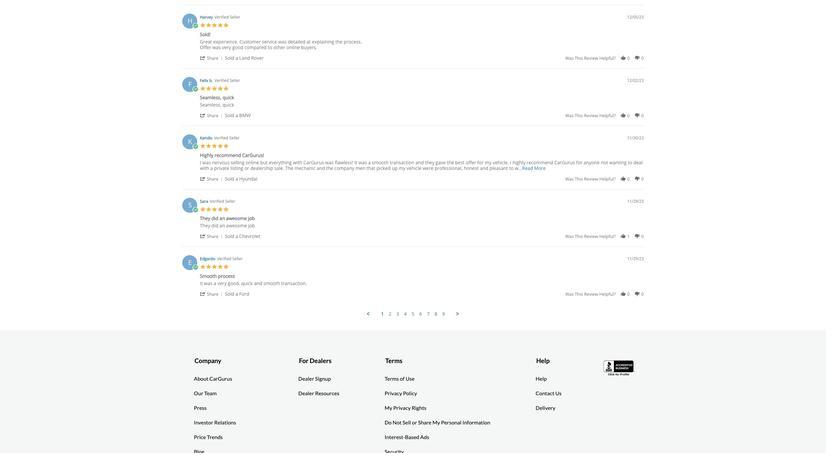 Task type: vqa. For each thing, say whether or not it's contained in the screenshot.


Task type: describe. For each thing, give the bounding box(es) containing it.
based
[[405, 434, 420, 440]]

share button for h
[[200, 55, 225, 61]]

online inside sold! great experience. customer service was detailed at explaining the process. offer was very good compared to other online buyers.
[[287, 44, 300, 50]]

sara
[[200, 199, 208, 204]]

i was nervous selling online but everything with cargurus was flawless! it was a smooth transaction and they gave the best offer for my vehicle. i highly recommend cargurus for anyone not wanting to deal with a private listing or dealership sale. the mechanic and the company men that picked up my vehicle were professional, honest and pleasant to w
[[200, 159, 643, 171]]

our team
[[194, 390, 217, 397]]

pleasant
[[490, 165, 508, 171]]

0 right the vote down review by harvey on  5 dec 2023 image
[[642, 55, 644, 61]]

2 seamless, from the top
[[200, 102, 222, 108]]

0 vertical spatial help
[[537, 357, 550, 365]]

2 for from the left
[[577, 159, 583, 166]]

use
[[406, 376, 415, 382]]

service
[[262, 38, 277, 45]]

they did an awesome job they did an awesome job
[[200, 215, 255, 229]]

vehicle.
[[493, 159, 509, 166]]

...read
[[519, 165, 534, 171]]

share image for h
[[200, 55, 206, 61]]

my privacy rights link
[[385, 404, 427, 412]]

sold! heading
[[200, 31, 211, 39]]

the inside sold! great experience. customer service was detailed at explaining the process. offer was very good compared to other online buyers.
[[336, 38, 343, 45]]

offer
[[200, 44, 211, 50]]

share for f
[[207, 113, 219, 119]]

helpful? for s
[[600, 234, 616, 240]]

dealers
[[310, 357, 332, 365]]

to inside sold! great experience. customer service was detailed at explaining the process. offer was very good compared to other online buyers.
[[268, 44, 272, 50]]

group for s
[[566, 234, 644, 240]]

help link
[[536, 375, 547, 383]]

process
[[218, 273, 235, 279]]

interest-
[[385, 434, 405, 440]]

at
[[307, 38, 311, 45]]

0 right the vote down review by felix b. on  2 dec 2023 image
[[642, 113, 644, 119]]

share button for e
[[200, 291, 225, 297]]

was left flawless!
[[326, 159, 334, 166]]

was for s
[[566, 234, 574, 240]]

0 right the vote down review by edgardo on 29 nov 2023 icon
[[642, 291, 644, 297]]

ford
[[239, 291, 249, 297]]

share image for e
[[200, 291, 206, 297]]

wanting
[[610, 159, 627, 166]]

but
[[261, 159, 268, 166]]

sold a ford
[[225, 291, 249, 297]]

2 horizontal spatial to
[[628, 159, 633, 166]]

men
[[356, 165, 366, 171]]

buyers.
[[301, 44, 317, 50]]

press link
[[194, 404, 207, 412]]

listing
[[231, 165, 243, 171]]

7 link
[[427, 311, 430, 317]]

do not sell or share my personal information link
[[385, 419, 491, 427]]

seamless, quick seamless, quick
[[200, 94, 234, 108]]

seller for e
[[233, 256, 243, 262]]

...read more
[[519, 165, 546, 171]]

our team link
[[194, 390, 217, 398]]

was this review helpful? for e
[[566, 291, 616, 297]]

seller right the b. at left top
[[230, 78, 240, 83]]

this for h
[[575, 55, 584, 61]]

ads
[[421, 434, 430, 440]]

2 they from the top
[[200, 223, 210, 229]]

1 horizontal spatial with
[[293, 159, 302, 166]]

sold!
[[200, 31, 211, 37]]

share
[[418, 420, 432, 426]]

gave
[[436, 159, 446, 166]]

was for e
[[566, 291, 574, 297]]

signup
[[315, 376, 331, 382]]

circle checkmark image for k
[[193, 144, 199, 150]]

cargurus!
[[242, 152, 264, 158]]

group for e
[[566, 291, 644, 297]]

helpful? for h
[[600, 55, 616, 61]]

nervous
[[212, 159, 230, 166]]

online inside i was nervous selling online but everything with cargurus was flawless! it was a smooth transaction and they gave the best offer for my vehicle. i highly recommend cargurus for anyone not wanting to deal with a private listing or dealership sale. the mechanic and the company men that picked up my vehicle were professional, honest and pleasant to w
[[246, 159, 259, 166]]

1 seamless, from the top
[[200, 94, 222, 101]]

smooth inside 'smooth process it was a very good, quick and smooth transaction.'
[[264, 280, 280, 287]]

sale.
[[275, 165, 284, 171]]

investor relations
[[194, 420, 236, 426]]

0 right vote up review by kandis on 30 nov 2023 image
[[628, 176, 630, 182]]

circle checkmark image for f
[[193, 86, 199, 92]]

review for h
[[585, 55, 599, 61]]

hyundai
[[239, 176, 258, 182]]

b.
[[209, 78, 213, 83]]

menu containing 1
[[179, 311, 648, 317]]

this for k
[[575, 176, 584, 182]]

sara verified seller
[[200, 199, 236, 204]]

0 horizontal spatial 1
[[381, 311, 384, 317]]

7
[[427, 311, 430, 317]]

2 job from the top
[[248, 223, 255, 229]]

kandis
[[200, 135, 212, 141]]

explaining
[[312, 38, 335, 45]]

4
[[404, 311, 407, 317]]

they
[[425, 159, 435, 166]]

vote down review by felix b. on  2 dec 2023 image
[[635, 113, 641, 118]]

review date 12/05/23 element
[[628, 14, 644, 20]]

they did an awesome job heading
[[200, 215, 255, 223]]

review for f
[[585, 113, 599, 119]]

it inside i was nervous selling online but everything with cargurus was flawless! it was a smooth transaction and they gave the best offer for my vehicle. i highly recommend cargurus for anyone not wanting to deal with a private listing or dealership sale. the mechanic and the company men that picked up my vehicle were professional, honest and pleasant to w
[[355, 159, 358, 166]]

0 horizontal spatial the
[[326, 165, 334, 171]]

and right mechanic
[[317, 165, 325, 171]]

vote up review by edgardo on 29 nov 2023 image
[[621, 291, 627, 297]]

sold for f
[[225, 112, 234, 119]]

0 right vote up review by harvey on  5 dec 2023 image
[[628, 55, 630, 61]]

quick inside 'smooth process it was a very good, quick and smooth transaction.'
[[241, 280, 253, 287]]

a right men
[[368, 159, 371, 166]]

1 horizontal spatial cargurus
[[304, 159, 324, 166]]

k
[[188, 137, 192, 146]]

0 vertical spatial 1
[[628, 234, 630, 240]]

2 horizontal spatial the
[[447, 159, 454, 166]]

it inside 'smooth process it was a very good, quick and smooth transaction.'
[[200, 280, 203, 287]]

terms for terms
[[386, 357, 403, 365]]

picked
[[377, 165, 391, 171]]

a left private
[[211, 165, 213, 171]]

deal
[[634, 159, 643, 166]]

not
[[601, 159, 609, 166]]

terms for terms of use
[[385, 376, 399, 382]]

were
[[423, 165, 434, 171]]

sold a land rover
[[225, 55, 264, 61]]

harvey verified seller
[[200, 14, 240, 20]]

seller for s
[[225, 199, 236, 204]]

circle checkmark image for e
[[193, 265, 199, 271]]

privacy policy
[[385, 390, 417, 397]]

delivery
[[536, 405, 556, 411]]

share for h
[[207, 55, 219, 61]]

was inside 'smooth process it was a very good, quick and smooth transaction.'
[[204, 280, 213, 287]]

was this review helpful? for k
[[566, 176, 616, 182]]

0 right vote up review by edgardo on 29 nov 2023 image
[[628, 291, 630, 297]]

press
[[194, 405, 207, 411]]

more
[[535, 165, 546, 171]]

other
[[274, 44, 286, 50]]

1 job from the top
[[248, 215, 255, 222]]

seperator image for k
[[220, 177, 224, 181]]

seamless, quick heading
[[200, 94, 234, 102]]

about
[[194, 376, 209, 382]]

sold! great experience. customer service was detailed at explaining the process. offer was very good compared to other online buyers.
[[200, 31, 362, 50]]

circle checkmark image for s
[[193, 207, 199, 213]]

circle checkmark image for h
[[193, 23, 199, 29]]

contact us
[[536, 390, 562, 397]]

about cargurus
[[194, 376, 232, 382]]

review date 12/02/23 element
[[628, 78, 644, 83]]

company
[[195, 357, 222, 365]]

highly recommend cargurus!
[[200, 152, 264, 158]]

share for k
[[207, 176, 219, 182]]

h
[[188, 16, 193, 25]]

a left ford
[[236, 291, 238, 297]]

8 link
[[435, 311, 438, 317]]

that
[[367, 165, 376, 171]]

0 horizontal spatial my
[[399, 165, 406, 171]]

1 vertical spatial or
[[412, 420, 417, 426]]

of
[[400, 376, 405, 382]]

0 right the vote down review by sara on 29 nov 2023 image
[[642, 234, 644, 240]]

share image for s
[[200, 234, 206, 239]]

group for k
[[566, 176, 644, 182]]

2 link
[[389, 311, 392, 317]]

professional,
[[435, 165, 463, 171]]

review date 11/30/23 element
[[628, 135, 644, 141]]

helpful? for f
[[600, 113, 616, 119]]

1 vertical spatial quick
[[223, 102, 234, 108]]

experience.
[[213, 38, 239, 45]]

1 awesome from the top
[[226, 215, 247, 222]]

seperator image
[[220, 293, 224, 297]]

seperator image for s
[[220, 235, 224, 239]]

resources
[[315, 390, 340, 397]]

the
[[286, 165, 294, 171]]

1 i from the left
[[200, 159, 201, 166]]

0 right 'vote up review by felix b. on  2 dec 2023' image
[[628, 113, 630, 119]]

our
[[194, 390, 203, 397]]

a left land
[[236, 55, 238, 61]]

transaction
[[390, 159, 415, 166]]

review date 11/29/23 element for e
[[628, 256, 644, 262]]

relations
[[214, 420, 236, 426]]

best
[[456, 159, 465, 166]]

a left bmw
[[236, 112, 238, 119]]

f
[[189, 80, 192, 89]]

12/05/23
[[628, 14, 644, 20]]

a inside 'smooth process it was a very good, quick and smooth transaction.'
[[214, 280, 216, 287]]



Task type: locate. For each thing, give the bounding box(es) containing it.
0 vertical spatial did
[[212, 215, 218, 222]]

this for s
[[575, 234, 584, 240]]

1 horizontal spatial i
[[511, 159, 512, 166]]

sold for s
[[225, 233, 234, 240]]

was for k
[[566, 176, 574, 182]]

3 share from the top
[[207, 176, 219, 182]]

quick up sold a bmw
[[223, 102, 234, 108]]

dealer for dealer resources
[[299, 390, 314, 397]]

share image up sara
[[200, 176, 206, 182]]

0 vertical spatial awesome
[[226, 215, 247, 222]]

very
[[222, 44, 231, 50], [218, 280, 227, 287]]

everything
[[269, 159, 292, 166]]

sold a bmw
[[225, 112, 251, 119]]

review date 11/29/23 element for s
[[628, 199, 644, 204]]

1 horizontal spatial 1
[[628, 234, 630, 240]]

0 horizontal spatial i
[[200, 159, 201, 166]]

sold left bmw
[[225, 112, 234, 119]]

share image for f
[[200, 113, 206, 118]]

do not sell or share my personal information
[[385, 420, 491, 426]]

1 vertical spatial 1
[[381, 311, 384, 317]]

1 horizontal spatial the
[[336, 38, 343, 45]]

anyone
[[584, 159, 600, 166]]

verified for h
[[215, 14, 229, 20]]

delivery link
[[536, 404, 556, 412]]

...read more button
[[519, 165, 546, 171]]

vehicle
[[407, 165, 422, 171]]

1 vertical spatial recommend
[[527, 159, 554, 166]]

smooth inside i was nervous selling online but everything with cargurus was flawless! it was a smooth transaction and they gave the best offer for my vehicle. i highly recommend cargurus for anyone not wanting to deal with a private listing or dealership sale. the mechanic and the company men that picked up my vehicle were professional, honest and pleasant to w
[[372, 159, 389, 166]]

or inside i was nervous selling online but everything with cargurus was flawless! it was a smooth transaction and they gave the best offer for my vehicle. i highly recommend cargurus for anyone not wanting to deal with a private listing or dealership sale. the mechanic and the company men that picked up my vehicle were professional, honest and pleasant to w
[[245, 165, 249, 171]]

vote up review by kandis on 30 nov 2023 image
[[621, 176, 627, 182]]

for dealers
[[299, 357, 332, 365]]

bmw
[[239, 112, 251, 119]]

good
[[233, 44, 243, 50]]

4 share button from the top
[[200, 233, 225, 240]]

verified right harvey
[[215, 14, 229, 20]]

to left other
[[268, 44, 272, 50]]

seller up process
[[233, 256, 243, 262]]

share image down the seamless, quick seamless, quick
[[200, 113, 206, 118]]

2
[[389, 311, 392, 317]]

contact
[[536, 390, 555, 397]]

0 vertical spatial or
[[245, 165, 249, 171]]

it down smooth
[[200, 280, 203, 287]]

4 sold from the top
[[225, 233, 234, 240]]

2 an from the top
[[220, 223, 225, 229]]

with
[[293, 159, 302, 166], [200, 165, 209, 171]]

0 horizontal spatial with
[[200, 165, 209, 171]]

trends
[[207, 434, 223, 440]]

felix
[[200, 78, 208, 83]]

dealer down dealer signup link
[[299, 390, 314, 397]]

dealer resources
[[299, 390, 340, 397]]

vote up review by sara on 29 nov 2023 image
[[621, 234, 627, 239]]

sold for e
[[225, 291, 234, 297]]

share button for k
[[200, 176, 225, 182]]

vote up review by felix b. on  2 dec 2023 image
[[621, 113, 627, 118]]

my right up
[[399, 165, 406, 171]]

2 helpful? from the top
[[600, 113, 616, 119]]

2 circle checkmark image from the top
[[193, 207, 199, 213]]

online down cargurus! on the top of the page
[[246, 159, 259, 166]]

2 this from the top
[[575, 113, 584, 119]]

dealership
[[251, 165, 273, 171]]

2 horizontal spatial cargurus
[[555, 159, 575, 166]]

5 sold from the top
[[225, 291, 234, 297]]

recommend inside heading
[[215, 152, 241, 158]]

5 share image from the top
[[200, 291, 206, 297]]

1 horizontal spatial online
[[287, 44, 300, 50]]

was right flawless!
[[359, 159, 367, 166]]

detailed
[[288, 38, 306, 45]]

seller up "highly recommend cargurus!"
[[229, 135, 240, 141]]

this for f
[[575, 113, 584, 119]]

to left w
[[510, 165, 514, 171]]

was down highly
[[203, 159, 211, 166]]

0
[[628, 55, 630, 61], [642, 55, 644, 61], [628, 113, 630, 119], [642, 113, 644, 119], [628, 176, 630, 182], [642, 176, 644, 182], [642, 234, 644, 240], [628, 291, 630, 297], [642, 291, 644, 297]]

2 awesome from the top
[[226, 223, 247, 229]]

vote up review by harvey on  5 dec 2023 image
[[621, 55, 627, 61]]

1 horizontal spatial my
[[485, 159, 492, 166]]

0 vertical spatial my
[[385, 405, 393, 411]]

share button down offer
[[200, 55, 225, 61]]

4 this from the top
[[575, 234, 584, 240]]

honest
[[464, 165, 479, 171]]

smooth
[[372, 159, 389, 166], [264, 280, 280, 287]]

terms of use link
[[385, 375, 415, 383]]

vote down review by kandis on 30 nov 2023 image
[[635, 176, 641, 182]]

company
[[335, 165, 355, 171]]

review date 11/29/23 element down the vote down review by sara on 29 nov 2023 image
[[628, 256, 644, 262]]

1 helpful? from the top
[[600, 55, 616, 61]]

share image
[[200, 55, 206, 61], [200, 113, 206, 118], [200, 176, 206, 182], [200, 234, 206, 239], [200, 291, 206, 297]]

highly
[[513, 159, 526, 166]]

0 vertical spatial very
[[222, 44, 231, 50]]

helpful? for e
[[600, 291, 616, 297]]

1 vertical spatial circle checkmark image
[[193, 207, 199, 213]]

1 vertical spatial did
[[212, 223, 218, 229]]

dealer signup link
[[299, 375, 331, 383]]

11/29/23
[[628, 199, 644, 204], [628, 256, 644, 262]]

verified right edgardo at the left of page
[[217, 256, 232, 262]]

0 horizontal spatial smooth
[[264, 280, 280, 287]]

1 horizontal spatial or
[[412, 420, 417, 426]]

2 dealer from the top
[[299, 390, 314, 397]]

1 vertical spatial seamless,
[[200, 102, 222, 108]]

3 share button from the top
[[200, 176, 225, 182]]

5 was this review helpful? from the top
[[566, 291, 616, 297]]

share button down smooth process heading
[[200, 291, 225, 297]]

the left "best"
[[447, 159, 454, 166]]

5 review from the top
[[585, 291, 599, 297]]

0 vertical spatial 11/29/23
[[628, 199, 644, 204]]

an
[[220, 215, 225, 222], [220, 223, 225, 229]]

offer
[[466, 159, 477, 166]]

0 vertical spatial seamless,
[[200, 94, 222, 101]]

compared
[[245, 44, 267, 50]]

an up sold a chevrolet
[[220, 223, 225, 229]]

a down listing
[[236, 176, 238, 182]]

was this review helpful? left vote up review by edgardo on 29 nov 2023 image
[[566, 291, 616, 297]]

1 vertical spatial terms
[[385, 376, 399, 382]]

1 share image from the top
[[200, 55, 206, 61]]

0 vertical spatial job
[[248, 215, 255, 222]]

0 vertical spatial smooth
[[372, 159, 389, 166]]

dealer resources link
[[299, 390, 340, 398]]

3 group from the top
[[566, 176, 644, 182]]

share image down smooth
[[200, 291, 206, 297]]

verified for k
[[214, 135, 228, 141]]

0 vertical spatial dealer
[[299, 376, 314, 382]]

1 vertical spatial very
[[218, 280, 227, 287]]

verified for s
[[210, 199, 224, 204]]

9
[[443, 311, 445, 317]]

5 this from the top
[[575, 291, 584, 297]]

1 horizontal spatial my
[[433, 420, 440, 426]]

review down the anyone
[[585, 176, 599, 182]]

1 vertical spatial circle checkmark image
[[193, 144, 199, 150]]

seperator image for f
[[220, 114, 224, 118]]

2 review from the top
[[585, 113, 599, 119]]

and right the honest
[[480, 165, 489, 171]]

a left chevrolet
[[236, 233, 238, 240]]

1 horizontal spatial for
[[577, 159, 583, 166]]

was for f
[[566, 113, 574, 119]]

verified for e
[[217, 256, 232, 262]]

0 horizontal spatial or
[[245, 165, 249, 171]]

1 did from the top
[[212, 215, 218, 222]]

1 share from the top
[[207, 55, 219, 61]]

1 vertical spatial online
[[246, 159, 259, 166]]

smooth left up
[[372, 159, 389, 166]]

2 sold from the top
[[225, 112, 234, 119]]

share for e
[[207, 291, 219, 297]]

1 vertical spatial help
[[536, 376, 547, 382]]

0 horizontal spatial recommend
[[215, 152, 241, 158]]

1 an from the top
[[220, 215, 225, 222]]

0 vertical spatial review date 11/29/23 element
[[628, 199, 644, 204]]

helpful? left vote up review by edgardo on 29 nov 2023 image
[[600, 291, 616, 297]]

3 this from the top
[[575, 176, 584, 182]]

circle checkmark image right e
[[193, 265, 199, 271]]

edgardo
[[200, 256, 216, 262]]

click for the bbb business review of this auto listing service in cambridge ma image
[[604, 360, 636, 377]]

star image
[[200, 22, 206, 28], [206, 22, 212, 28], [212, 22, 217, 28], [206, 86, 212, 91], [217, 86, 223, 91], [223, 86, 229, 91], [206, 143, 212, 149], [212, 143, 217, 149], [200, 207, 206, 212], [206, 207, 212, 212], [212, 207, 217, 212], [223, 207, 229, 212], [217, 264, 223, 270], [223, 264, 229, 270]]

land
[[239, 55, 250, 61]]

for left the anyone
[[577, 159, 583, 166]]

1 share button from the top
[[200, 55, 225, 61]]

0 vertical spatial circle checkmark image
[[193, 23, 199, 29]]

4 was from the top
[[566, 234, 574, 240]]

my
[[485, 159, 492, 166], [399, 165, 406, 171]]

seller up they did an awesome job heading
[[225, 199, 236, 204]]

2 share button from the top
[[200, 112, 225, 119]]

1 this from the top
[[575, 55, 584, 61]]

terms left of
[[385, 376, 399, 382]]

online right other
[[287, 44, 300, 50]]

0 vertical spatial they
[[200, 215, 210, 222]]

flawless!
[[335, 159, 354, 166]]

2 11/29/23 from the top
[[628, 256, 644, 262]]

3 was this review helpful? from the top
[[566, 176, 616, 182]]

quick
[[223, 94, 234, 101], [223, 102, 234, 108], [241, 280, 253, 287]]

0 horizontal spatial for
[[478, 159, 484, 166]]

4 helpful? from the top
[[600, 234, 616, 240]]

1 vertical spatial they
[[200, 223, 210, 229]]

do
[[385, 420, 392, 426]]

2 share image from the top
[[200, 113, 206, 118]]

my left vehicle.
[[485, 159, 492, 166]]

highly recommend cargurus! heading
[[200, 152, 264, 160]]

1 horizontal spatial to
[[510, 165, 514, 171]]

share down they did an awesome job they did an awesome job
[[207, 234, 219, 240]]

helpful? left vote up review by sara on 29 nov 2023 image
[[600, 234, 616, 240]]

cargurus up team
[[210, 376, 232, 382]]

1 vertical spatial privacy
[[394, 405, 411, 411]]

was for h
[[566, 55, 574, 61]]

seller up experience.
[[230, 14, 240, 20]]

5 helpful? from the top
[[600, 291, 616, 297]]

0 vertical spatial recommend
[[215, 152, 241, 158]]

circle checkmark image
[[193, 86, 199, 92], [193, 144, 199, 150]]

4 review from the top
[[585, 234, 599, 240]]

1 vertical spatial an
[[220, 223, 225, 229]]

3 circle checkmark image from the top
[[193, 265, 199, 271]]

dealer for dealer signup
[[299, 376, 314, 382]]

3 seperator image from the top
[[220, 177, 224, 181]]

1 was from the top
[[566, 55, 574, 61]]

a down smooth
[[214, 280, 216, 287]]

team
[[204, 390, 217, 397]]

2 circle checkmark image from the top
[[193, 144, 199, 150]]

0 horizontal spatial cargurus
[[210, 376, 232, 382]]

5 share button from the top
[[200, 291, 225, 297]]

was this review helpful? left 'vote up review by felix b. on  2 dec 2023' image
[[566, 113, 616, 119]]

it
[[355, 159, 358, 166], [200, 280, 203, 287]]

3 sold from the top
[[225, 176, 234, 182]]

11/30/23
[[628, 135, 644, 141]]

11/29/23 down the vote down review by sara on 29 nov 2023 image
[[628, 256, 644, 262]]

1 vertical spatial awesome
[[226, 223, 247, 229]]

harvey
[[200, 14, 213, 20]]

4 group from the top
[[566, 234, 644, 240]]

customer
[[240, 38, 261, 45]]

0 vertical spatial quick
[[223, 94, 234, 101]]

1 circle checkmark image from the top
[[193, 23, 199, 29]]

it right flawless!
[[355, 159, 358, 166]]

very inside 'smooth process it was a very good, quick and smooth transaction.'
[[218, 280, 227, 287]]

helpful? left vote up review by kandis on 30 nov 2023 image
[[600, 176, 616, 182]]

group
[[566, 55, 644, 61], [566, 113, 644, 119], [566, 176, 644, 182], [566, 234, 644, 240], [566, 291, 644, 297]]

1 dealer from the top
[[299, 376, 314, 382]]

seperator image down the seamless, quick seamless, quick
[[220, 114, 224, 118]]

1 horizontal spatial recommend
[[527, 159, 554, 166]]

my right "share"
[[433, 420, 440, 426]]

1 was this review helpful? from the top
[[566, 55, 616, 61]]

verified right kandis on the left top of the page
[[214, 135, 228, 141]]

sold down listing
[[225, 176, 234, 182]]

0 horizontal spatial it
[[200, 280, 203, 287]]

dealer
[[299, 376, 314, 382], [299, 390, 314, 397]]

3 share image from the top
[[200, 176, 206, 182]]

i down highly
[[200, 159, 201, 166]]

2 was this review helpful? from the top
[[566, 113, 616, 119]]

share for s
[[207, 234, 219, 240]]

privacy down privacy policy link
[[394, 405, 411, 411]]

1 group from the top
[[566, 55, 644, 61]]

privacy
[[385, 390, 402, 397], [394, 405, 411, 411]]

4 share image from the top
[[200, 234, 206, 239]]

1 sold from the top
[[225, 55, 234, 61]]

was this review helpful? for f
[[566, 113, 616, 119]]

very inside sold! great experience. customer service was detailed at explaining the process. offer was very good compared to other online buyers.
[[222, 44, 231, 50]]

was this review helpful? left vote up review by harvey on  5 dec 2023 image
[[566, 55, 616, 61]]

cargurus
[[304, 159, 324, 166], [555, 159, 575, 166], [210, 376, 232, 382]]

was this review helpful? for h
[[566, 55, 616, 61]]

review for s
[[585, 234, 599, 240]]

1 link
[[381, 311, 384, 317]]

review left vote up review by sara on 29 nov 2023 image
[[585, 234, 599, 240]]

share image up edgardo at the left of page
[[200, 234, 206, 239]]

1 circle checkmark image from the top
[[193, 86, 199, 92]]

2 review date 11/29/23 element from the top
[[628, 256, 644, 262]]

w
[[515, 165, 519, 171]]

dealer signup
[[299, 376, 331, 382]]

2 vertical spatial quick
[[241, 280, 253, 287]]

sold for k
[[225, 176, 234, 182]]

transaction.
[[281, 280, 307, 287]]

2 seperator image from the top
[[220, 114, 224, 118]]

11/29/23 down vote down review by kandis on 30 nov 2023 "icon"
[[628, 199, 644, 204]]

review left 'vote up review by felix b. on  2 dec 2023' image
[[585, 113, 599, 119]]

0 vertical spatial terms
[[386, 357, 403, 365]]

menu
[[179, 311, 648, 317]]

recommend up nervous
[[215, 152, 241, 158]]

3 was from the top
[[566, 176, 574, 182]]

1 vertical spatial smooth
[[264, 280, 280, 287]]

review date 11/29/23 element
[[628, 199, 644, 204], [628, 256, 644, 262]]

3 review from the top
[[585, 176, 599, 182]]

circle checkmark image right f
[[193, 86, 199, 92]]

1 left 2
[[381, 311, 384, 317]]

5 group from the top
[[566, 291, 644, 297]]

group for f
[[566, 113, 644, 119]]

1 horizontal spatial smooth
[[372, 159, 389, 166]]

was right offer
[[213, 44, 221, 50]]

this for e
[[575, 291, 584, 297]]

1 vertical spatial review date 11/29/23 element
[[628, 256, 644, 262]]

sold right seperator icon
[[225, 291, 234, 297]]

12/02/23
[[628, 78, 644, 83]]

1 vertical spatial it
[[200, 280, 203, 287]]

5 was from the top
[[566, 291, 574, 297]]

with down highly
[[200, 165, 209, 171]]

sold down good
[[225, 55, 234, 61]]

star image
[[217, 22, 223, 28], [223, 22, 229, 28], [200, 86, 206, 91], [212, 86, 217, 91], [200, 143, 206, 149], [217, 143, 223, 149], [223, 143, 229, 149], [217, 207, 223, 212], [200, 264, 206, 270], [206, 264, 212, 270], [212, 264, 217, 270]]

verified
[[215, 14, 229, 20], [215, 78, 229, 83], [214, 135, 228, 141], [210, 199, 224, 204], [217, 256, 232, 262]]

1 review from the top
[[585, 55, 599, 61]]

0 right vote down review by kandis on 30 nov 2023 "icon"
[[642, 176, 644, 182]]

verified right the b. at left top
[[215, 78, 229, 83]]

very left good
[[222, 44, 231, 50]]

sold for h
[[225, 55, 234, 61]]

share button
[[200, 55, 225, 61], [200, 112, 225, 119], [200, 176, 225, 182], [200, 233, 225, 240], [200, 291, 225, 297]]

seperator image down private
[[220, 177, 224, 181]]

0 horizontal spatial online
[[246, 159, 259, 166]]

11/29/23 for e
[[628, 256, 644, 262]]

1 vertical spatial dealer
[[299, 390, 314, 397]]

group for h
[[566, 55, 644, 61]]

8
[[435, 311, 438, 317]]

smooth process it was a very good, quick and smooth transaction.
[[200, 273, 307, 287]]

1 for from the left
[[478, 159, 484, 166]]

seperator image for h
[[220, 56, 224, 60]]

1 vertical spatial job
[[248, 223, 255, 229]]

was this review helpful?
[[566, 55, 616, 61], [566, 113, 616, 119], [566, 176, 616, 182], [566, 234, 616, 240], [566, 291, 616, 297]]

sold a hyundai
[[225, 176, 258, 182]]

review for e
[[585, 291, 599, 297]]

seller for h
[[230, 14, 240, 20]]

2 group from the top
[[566, 113, 644, 119]]

5
[[412, 311, 415, 317]]

2 i from the left
[[511, 159, 512, 166]]

0 vertical spatial it
[[355, 159, 358, 166]]

0 vertical spatial online
[[287, 44, 300, 50]]

4 seperator image from the top
[[220, 235, 224, 239]]

sold down they did an awesome job they did an awesome job
[[225, 233, 234, 240]]

1 11/29/23 from the top
[[628, 199, 644, 204]]

share down offer
[[207, 55, 219, 61]]

privacy down terms of use link
[[385, 390, 402, 397]]

0 horizontal spatial to
[[268, 44, 272, 50]]

2 did from the top
[[212, 223, 218, 229]]

vote down review by harvey on  5 dec 2023 image
[[635, 55, 641, 61]]

circle checkmark image right h
[[193, 23, 199, 29]]

1 seperator image from the top
[[220, 56, 224, 60]]

an down sara verified seller
[[220, 215, 225, 222]]

helpful? for k
[[600, 176, 616, 182]]

quick up ford
[[241, 280, 253, 287]]

up
[[392, 165, 398, 171]]

to left deal on the right top
[[628, 159, 633, 166]]

circle checkmark image
[[193, 23, 199, 29], [193, 207, 199, 213], [193, 265, 199, 271]]

share
[[207, 55, 219, 61], [207, 113, 219, 119], [207, 176, 219, 182], [207, 234, 219, 240], [207, 291, 219, 297]]

sell
[[403, 420, 411, 426]]

seller for k
[[229, 135, 240, 141]]

investor
[[194, 420, 213, 426]]

review left vote up review by harvey on  5 dec 2023 image
[[585, 55, 599, 61]]

0 vertical spatial privacy
[[385, 390, 402, 397]]

0 vertical spatial an
[[220, 215, 225, 222]]

2 was from the top
[[566, 113, 574, 119]]

1 vertical spatial my
[[433, 420, 440, 426]]

1 horizontal spatial it
[[355, 159, 358, 166]]

for right offer
[[478, 159, 484, 166]]

share image for k
[[200, 176, 206, 182]]

share button down private
[[200, 176, 225, 182]]

review left vote up review by edgardo on 29 nov 2023 image
[[585, 291, 599, 297]]

smooth process heading
[[200, 273, 235, 281]]

was right service
[[278, 38, 287, 45]]

vote down review by sara on 29 nov 2023 image
[[635, 234, 641, 239]]

1 they from the top
[[200, 215, 210, 222]]

was this review helpful? down the anyone
[[566, 176, 616, 182]]

3
[[397, 311, 399, 317]]

i
[[200, 159, 201, 166], [511, 159, 512, 166]]

2 share from the top
[[207, 113, 219, 119]]

and right good,
[[254, 280, 262, 287]]

was this review helpful? for s
[[566, 234, 616, 240]]

4 share from the top
[[207, 234, 219, 240]]

review for k
[[585, 176, 599, 182]]

help up help link
[[537, 357, 550, 365]]

verified right sara
[[210, 199, 224, 204]]

share image down offer
[[200, 55, 206, 61]]

share button for f
[[200, 112, 225, 119]]

share button down the seamless, quick seamless, quick
[[200, 112, 225, 119]]

with right everything
[[293, 159, 302, 166]]

vote down review by edgardo on 29 nov 2023 image
[[635, 291, 641, 297]]

kandis verified seller
[[200, 135, 240, 141]]

11/29/23 for s
[[628, 199, 644, 204]]

0 vertical spatial circle checkmark image
[[193, 86, 199, 92]]

seperator image down experience.
[[220, 56, 224, 60]]

0 horizontal spatial my
[[385, 405, 393, 411]]

1 vertical spatial 11/29/23
[[628, 256, 644, 262]]

9 link
[[443, 311, 445, 317]]

and
[[416, 159, 424, 166], [317, 165, 325, 171], [480, 165, 489, 171], [254, 280, 262, 287]]

awesome
[[226, 215, 247, 222], [226, 223, 247, 229]]

or
[[245, 165, 249, 171], [412, 420, 417, 426]]

and left they
[[416, 159, 424, 166]]

3 helpful? from the top
[[600, 176, 616, 182]]

about cargurus link
[[194, 375, 232, 383]]

4 was this review helpful? from the top
[[566, 234, 616, 240]]

1 review date 11/29/23 element from the top
[[628, 199, 644, 204]]

help
[[537, 357, 550, 365], [536, 376, 547, 382]]

seperator image
[[220, 56, 224, 60], [220, 114, 224, 118], [220, 177, 224, 181], [220, 235, 224, 239]]

personal
[[441, 420, 462, 426]]

share button for s
[[200, 233, 225, 240]]

a
[[236, 55, 238, 61], [236, 112, 238, 119], [368, 159, 371, 166], [211, 165, 213, 171], [236, 176, 238, 182], [236, 233, 238, 240], [214, 280, 216, 287], [236, 291, 238, 297]]

recommend inside i was nervous selling online but everything with cargurus was flawless! it was a smooth transaction and they gave the best offer for my vehicle. i highly recommend cargurus for anyone not wanting to deal with a private listing or dealership sale. the mechanic and the company men that picked up my vehicle were professional, honest and pleasant to w
[[527, 159, 554, 166]]

5 share from the top
[[207, 291, 219, 297]]

and inside 'smooth process it was a very good, quick and smooth transaction.'
[[254, 280, 262, 287]]

2 vertical spatial circle checkmark image
[[193, 265, 199, 271]]

i left w
[[511, 159, 512, 166]]



